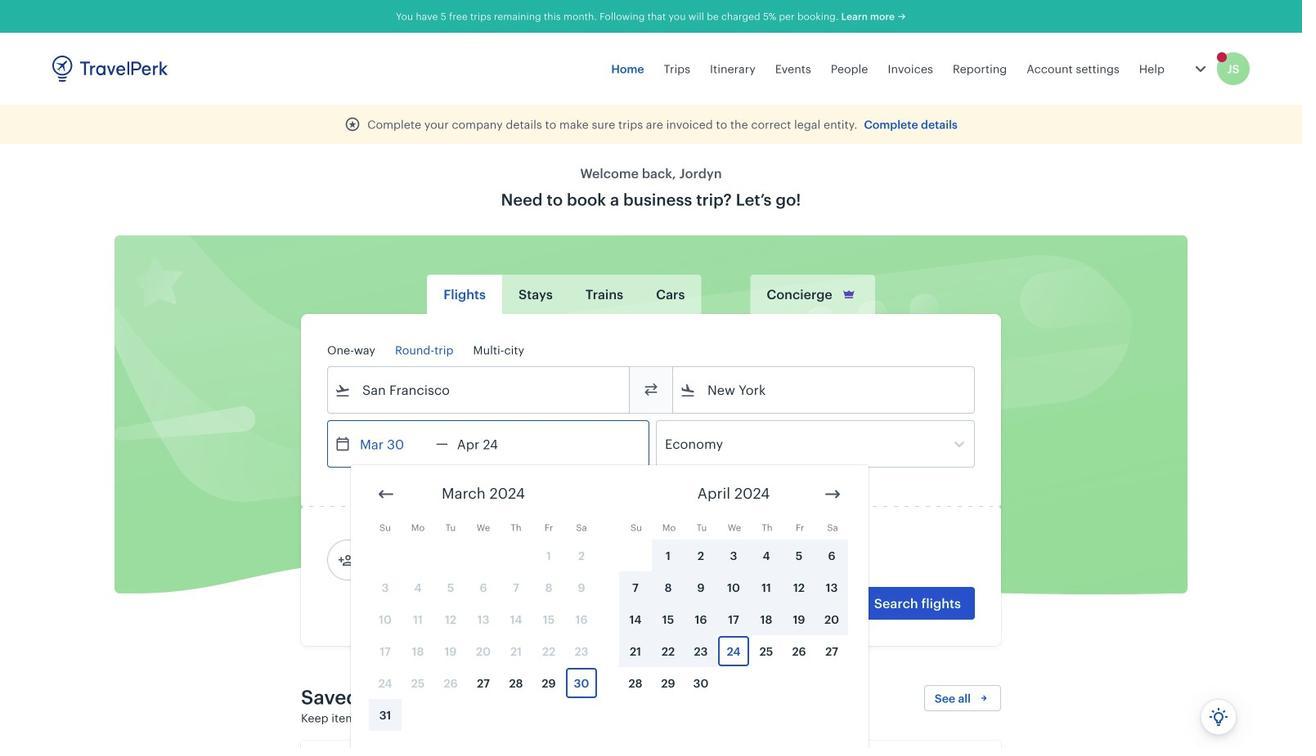 Task type: describe. For each thing, give the bounding box(es) containing it.
Depart text field
[[351, 421, 436, 467]]



Task type: locate. For each thing, give the bounding box(es) containing it.
From search field
[[351, 377, 608, 403]]

move forward to switch to the next month. image
[[823, 485, 843, 505]]

calendar application
[[351, 466, 1303, 749]]

move backward to switch to the previous month. image
[[376, 485, 396, 505]]

To search field
[[696, 377, 953, 403]]

Return text field
[[448, 421, 533, 467]]



Task type: vqa. For each thing, say whether or not it's contained in the screenshot.
Add first traveler search field
no



